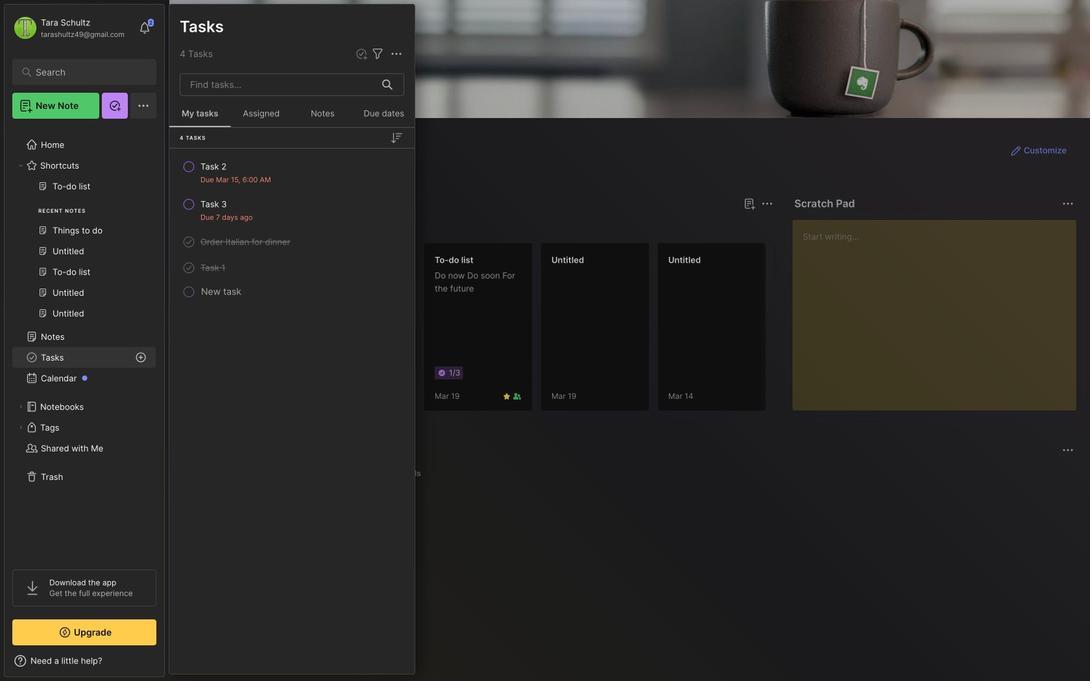 Task type: vqa. For each thing, say whether or not it's contained in the screenshot.
Expand note Image
no



Task type: locate. For each thing, give the bounding box(es) containing it.
click to collapse image
[[164, 657, 174, 673]]

tab
[[193, 219, 231, 235], [236, 219, 289, 235], [247, 466, 286, 481], [391, 466, 427, 481]]

tree inside main element
[[5, 127, 164, 558]]

WHAT'S NEW field
[[5, 651, 164, 672]]

row group
[[169, 154, 415, 302], [190, 243, 1090, 419]]

1 vertical spatial tab list
[[193, 466, 1072, 481]]

tab list
[[193, 219, 771, 235], [193, 466, 1072, 481]]

tree
[[5, 127, 164, 558]]

Account field
[[12, 15, 125, 41]]

row
[[175, 155, 409, 190], [175, 193, 409, 228], [175, 230, 409, 254], [175, 256, 409, 280]]

main element
[[0, 0, 169, 681]]

group
[[12, 176, 156, 332]]

0 vertical spatial tab list
[[193, 219, 771, 235]]

1 tab list from the top
[[193, 219, 771, 235]]

task 2 0 cell
[[201, 160, 227, 173]]

2 tab list from the top
[[193, 466, 1072, 481]]

4 row from the top
[[175, 256, 409, 280]]

grid grid
[[190, 489, 1077, 666]]

new task image
[[355, 47, 368, 60]]

more actions and view options image
[[389, 46, 404, 62]]

filter tasks image
[[370, 46, 385, 62]]

None search field
[[36, 64, 139, 80]]

3 row from the top
[[175, 230, 409, 254]]



Task type: describe. For each thing, give the bounding box(es) containing it.
task 1 3 cell
[[201, 262, 225, 274]]

Filter tasks field
[[370, 46, 385, 62]]

2 row from the top
[[175, 193, 409, 228]]

More actions and view options field
[[385, 46, 404, 62]]

task 3 1 cell
[[201, 198, 227, 211]]

Start writing… text field
[[803, 220, 1076, 400]]

sort options image
[[389, 130, 404, 146]]

Search text field
[[36, 66, 139, 79]]

none search field inside main element
[[36, 64, 139, 80]]

order italian for dinner 2 cell
[[201, 236, 290, 249]]

expand notebooks image
[[17, 403, 25, 411]]

Sort options field
[[389, 130, 404, 146]]

1 row from the top
[[175, 155, 409, 190]]

group inside main element
[[12, 176, 156, 332]]

expand tags image
[[17, 424, 25, 432]]

Find tasks… text field
[[182, 74, 374, 95]]



